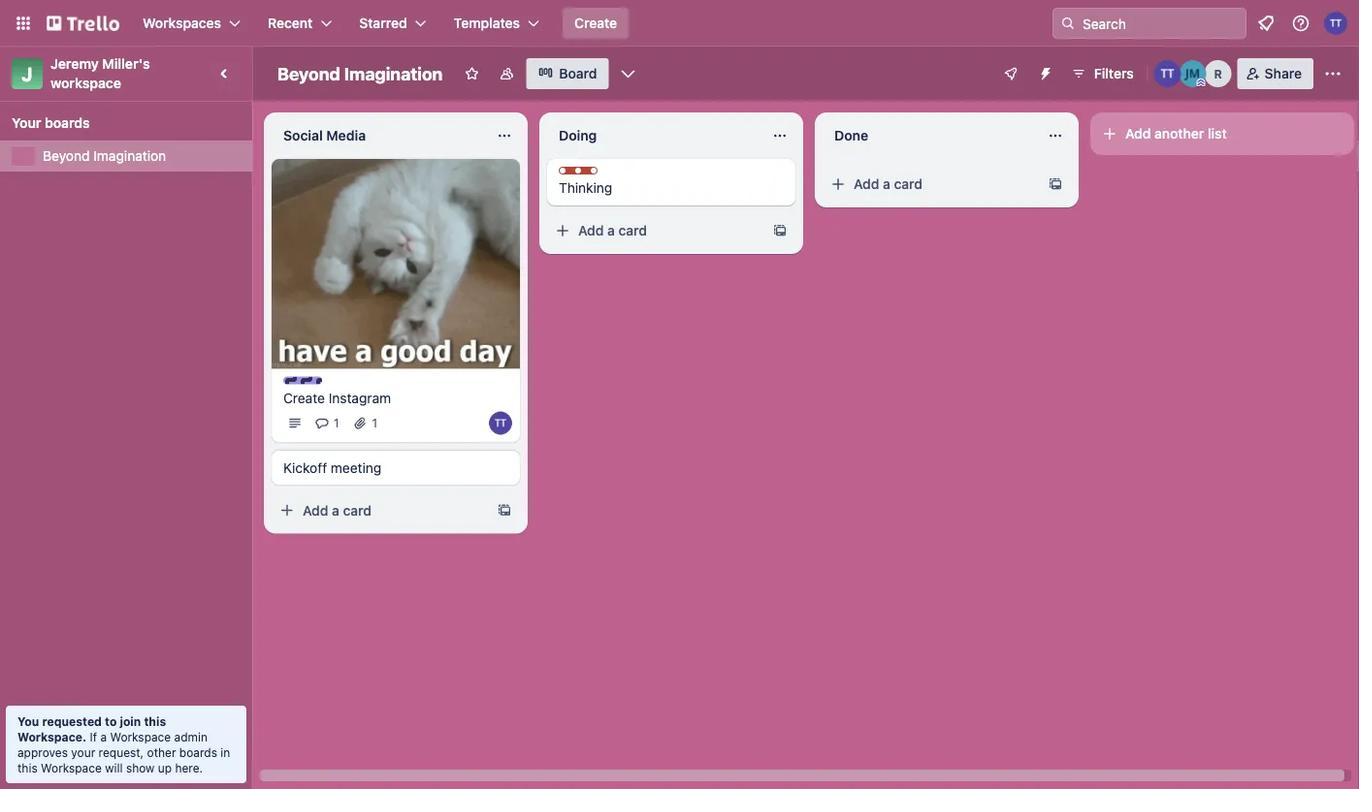 Task type: describe. For each thing, give the bounding box(es) containing it.
this inside "if a workspace admin approves your request, other boards in this workspace will show up here."
[[17, 762, 38, 775]]

kickoff
[[283, 460, 327, 476]]

doing
[[559, 128, 597, 144]]

beyond inside board name 'text field'
[[278, 63, 340, 84]]

j
[[22, 62, 33, 85]]

beyond imagination link
[[43, 147, 241, 166]]

workspaces
[[143, 15, 221, 31]]

card for social media
[[343, 503, 372, 519]]

a for doing
[[608, 223, 615, 239]]

create instagram
[[283, 390, 391, 406]]

add a card button for social media
[[272, 495, 489, 526]]

Search field
[[1076, 9, 1246, 38]]

1 vertical spatial workspace
[[41, 762, 102, 775]]

Social Media text field
[[272, 120, 485, 151]]

create button
[[563, 8, 629, 39]]

0 vertical spatial terry turtle (terryturtle) image
[[1155, 60, 1182, 87]]

you
[[17, 715, 39, 729]]

media
[[326, 128, 366, 144]]

automation image
[[1030, 58, 1058, 85]]

1 1 from the left
[[334, 417, 339, 430]]

social media
[[283, 128, 366, 144]]

add a card button for done
[[823, 169, 1040, 200]]

r
[[1215, 67, 1223, 81]]

list
[[1208, 126, 1227, 142]]

2 1 from the left
[[372, 417, 378, 430]]

in
[[221, 746, 230, 760]]

0 vertical spatial workspace
[[110, 731, 171, 744]]

your
[[12, 115, 41, 131]]

color: bold red, title: "thoughts" element
[[559, 167, 632, 181]]

another
[[1155, 126, 1205, 142]]

up
[[158, 762, 172, 775]]

if a workspace admin approves your request, other boards in this workspace will show up here.
[[17, 731, 230, 775]]

power ups image
[[1003, 66, 1019, 82]]

instagram
[[329, 390, 391, 406]]

color: purple, title: none image
[[283, 377, 322, 385]]

add a card button for doing
[[547, 215, 765, 247]]

join
[[120, 715, 141, 729]]

add inside 'button'
[[1126, 126, 1151, 142]]

templates
[[454, 15, 520, 31]]

kickoff meeting
[[283, 460, 382, 476]]

board link
[[526, 58, 609, 89]]

workspace visible image
[[499, 66, 515, 82]]

if
[[90, 731, 97, 744]]

jeremy miller (jeremymiller198) image
[[1180, 60, 1207, 87]]

card for done
[[894, 176, 923, 192]]

create for create instagram
[[283, 390, 325, 406]]

a inside "if a workspace admin approves your request, other boards in this workspace will show up here."
[[100, 731, 107, 744]]

to
[[105, 715, 117, 729]]

this inside you requested to join this workspace.
[[144, 715, 166, 729]]

your boards
[[12, 115, 90, 131]]

requested
[[42, 715, 102, 729]]

1 vertical spatial beyond imagination
[[43, 148, 166, 164]]

share
[[1265, 66, 1302, 82]]

search image
[[1061, 16, 1076, 31]]

recent
[[268, 15, 313, 31]]

beyond imagination inside board name 'text field'
[[278, 63, 443, 84]]

starred
[[359, 15, 407, 31]]

primary element
[[0, 0, 1360, 47]]

workspace.
[[17, 731, 86, 744]]

add another list
[[1126, 126, 1227, 142]]

beyond inside beyond imagination link
[[43, 148, 90, 164]]

here.
[[175, 762, 203, 775]]

create from template… image for doing
[[773, 223, 788, 239]]



Task type: locate. For each thing, give the bounding box(es) containing it.
this down approves at the bottom left of the page
[[17, 762, 38, 775]]

2 vertical spatial add a card
[[303, 503, 372, 519]]

your boards with 1 items element
[[12, 112, 231, 135]]

admin
[[174, 731, 208, 744]]

1 horizontal spatial create from template… image
[[773, 223, 788, 239]]

miller's
[[102, 56, 150, 72]]

jeremy miller's workspace
[[50, 56, 154, 91]]

a down thinking at top left
[[608, 223, 615, 239]]

add left another
[[1126, 126, 1151, 142]]

add down thinking at top left
[[578, 223, 604, 239]]

add a card
[[854, 176, 923, 192], [578, 223, 647, 239], [303, 503, 372, 519]]

1 horizontal spatial terry turtle (terryturtle) image
[[1155, 60, 1182, 87]]

a for social media
[[332, 503, 340, 519]]

imagination down starred popup button
[[344, 63, 443, 84]]

0 vertical spatial beyond
[[278, 63, 340, 84]]

add a card button down kickoff meeting link
[[272, 495, 489, 526]]

add a card down done
[[854, 176, 923, 192]]

workspace down 'join'
[[110, 731, 171, 744]]

open information menu image
[[1292, 14, 1311, 33]]

create for create
[[575, 15, 617, 31]]

add
[[1126, 126, 1151, 142], [854, 176, 880, 192], [578, 223, 604, 239], [303, 503, 328, 519]]

card
[[894, 176, 923, 192], [619, 223, 647, 239], [343, 503, 372, 519]]

1 vertical spatial terry turtle (terryturtle) image
[[489, 412, 512, 435]]

2 vertical spatial create from template… image
[[497, 503, 512, 519]]

customize views image
[[619, 64, 638, 83]]

1 down create instagram
[[334, 417, 339, 430]]

thinking
[[559, 180, 613, 196]]

1 vertical spatial add a card button
[[547, 215, 765, 247]]

add for doing
[[578, 223, 604, 239]]

workspace
[[110, 731, 171, 744], [41, 762, 102, 775]]

2 horizontal spatial add a card button
[[823, 169, 1040, 200]]

request,
[[99, 746, 144, 760]]

add for social media
[[303, 503, 328, 519]]

create from template… image for done
[[1048, 177, 1064, 192]]

add a card button down done text box
[[823, 169, 1040, 200]]

2 vertical spatial add a card button
[[272, 495, 489, 526]]

0 horizontal spatial terry turtle (terryturtle) image
[[489, 412, 512, 435]]

1 horizontal spatial card
[[619, 223, 647, 239]]

add down done
[[854, 176, 880, 192]]

1 horizontal spatial workspace
[[110, 731, 171, 744]]

social
[[283, 128, 323, 144]]

terry turtle (terryturtle) image
[[1155, 60, 1182, 87], [489, 412, 512, 435]]

create inside button
[[575, 15, 617, 31]]

add another list button
[[1091, 113, 1355, 155]]

0 notifications image
[[1255, 12, 1278, 35]]

a down kickoff meeting
[[332, 503, 340, 519]]

filters button
[[1065, 58, 1140, 89]]

create up board
[[575, 15, 617, 31]]

1 horizontal spatial create
[[575, 15, 617, 31]]

1 horizontal spatial this
[[144, 715, 166, 729]]

add a card for done
[[854, 176, 923, 192]]

share button
[[1238, 58, 1314, 89]]

0 vertical spatial card
[[894, 176, 923, 192]]

card down thinking link
[[619, 223, 647, 239]]

create instagram link
[[283, 389, 509, 408]]

beyond
[[278, 63, 340, 84], [43, 148, 90, 164]]

0 vertical spatial this
[[144, 715, 166, 729]]

0 horizontal spatial card
[[343, 503, 372, 519]]

this right 'join'
[[144, 715, 166, 729]]

add down the kickoff
[[303, 503, 328, 519]]

0 horizontal spatial create from template… image
[[497, 503, 512, 519]]

show menu image
[[1324, 64, 1343, 83]]

2 horizontal spatial card
[[894, 176, 923, 192]]

0 horizontal spatial add a card
[[303, 503, 372, 519]]

1 horizontal spatial add a card
[[578, 223, 647, 239]]

0 horizontal spatial add a card button
[[272, 495, 489, 526]]

0 vertical spatial add a card
[[854, 176, 923, 192]]

0 horizontal spatial create
[[283, 390, 325, 406]]

1 vertical spatial create
[[283, 390, 325, 406]]

a for done
[[883, 176, 891, 192]]

show
[[126, 762, 155, 775]]

imagination down your boards with 1 items element
[[93, 148, 166, 164]]

boards inside "if a workspace admin approves your request, other boards in this workspace will show up here."
[[179, 746, 217, 760]]

card for doing
[[619, 223, 647, 239]]

thoughts thinking
[[559, 168, 632, 196]]

thinking link
[[559, 179, 784, 198]]

workspace down "your"
[[41, 762, 102, 775]]

Done text field
[[823, 120, 1037, 151]]

1 vertical spatial create from template… image
[[773, 223, 788, 239]]

back to home image
[[47, 8, 119, 39]]

boards right your
[[45, 115, 90, 131]]

boards
[[45, 115, 90, 131], [179, 746, 217, 760]]

1 vertical spatial imagination
[[93, 148, 166, 164]]

beyond imagination down starred
[[278, 63, 443, 84]]

0 horizontal spatial workspace
[[41, 762, 102, 775]]

0 vertical spatial boards
[[45, 115, 90, 131]]

1 vertical spatial add a card
[[578, 223, 647, 239]]

0 horizontal spatial beyond imagination
[[43, 148, 166, 164]]

0 vertical spatial create
[[575, 15, 617, 31]]

1 horizontal spatial 1
[[372, 417, 378, 430]]

a right the if
[[100, 731, 107, 744]]

templates button
[[442, 8, 551, 39]]

this
[[144, 715, 166, 729], [17, 762, 38, 775]]

create from template… image for social media
[[497, 503, 512, 519]]

workspace
[[50, 75, 121, 91]]

create
[[575, 15, 617, 31], [283, 390, 325, 406]]

card down done text box
[[894, 176, 923, 192]]

1 down instagram
[[372, 417, 378, 430]]

create from template… image
[[1048, 177, 1064, 192], [773, 223, 788, 239], [497, 503, 512, 519]]

2 horizontal spatial add a card
[[854, 176, 923, 192]]

0 horizontal spatial 1
[[334, 417, 339, 430]]

0 vertical spatial add a card button
[[823, 169, 1040, 200]]

rubyanndersson (rubyanndersson) image
[[1205, 60, 1232, 87]]

1 vertical spatial beyond
[[43, 148, 90, 164]]

2 vertical spatial card
[[343, 503, 372, 519]]

star or unstar board image
[[464, 66, 480, 82]]

a
[[883, 176, 891, 192], [608, 223, 615, 239], [332, 503, 340, 519], [100, 731, 107, 744]]

create down color: purple, title: none icon
[[283, 390, 325, 406]]

add a card for social media
[[303, 503, 372, 519]]

meeting
[[331, 460, 382, 476]]

add a card button down thinking link
[[547, 215, 765, 247]]

kickoff meeting link
[[283, 458, 509, 478]]

thoughts
[[578, 168, 632, 181]]

add a card for doing
[[578, 223, 647, 239]]

board
[[559, 66, 597, 82]]

2 horizontal spatial create from template… image
[[1048, 177, 1064, 192]]

approves
[[17, 746, 68, 760]]

beyond imagination
[[278, 63, 443, 84], [43, 148, 166, 164]]

0 vertical spatial beyond imagination
[[278, 63, 443, 84]]

imagination inside board name 'text field'
[[344, 63, 443, 84]]

filters
[[1095, 66, 1134, 82]]

1 vertical spatial boards
[[179, 746, 217, 760]]

add a card button
[[823, 169, 1040, 200], [547, 215, 765, 247], [272, 495, 489, 526]]

1 horizontal spatial add a card button
[[547, 215, 765, 247]]

starred button
[[348, 8, 438, 39]]

your
[[71, 746, 95, 760]]

boards down the admin
[[179, 746, 217, 760]]

0 horizontal spatial imagination
[[93, 148, 166, 164]]

a down done text box
[[883, 176, 891, 192]]

0 horizontal spatial boards
[[45, 115, 90, 131]]

terry turtle (terryturtle) image
[[1325, 12, 1348, 35]]

jeremy
[[50, 56, 99, 72]]

add for done
[[854, 176, 880, 192]]

r button
[[1205, 60, 1232, 87]]

other
[[147, 746, 176, 760]]

done
[[835, 128, 869, 144]]

beyond down recent dropdown button on the top
[[278, 63, 340, 84]]

0 horizontal spatial beyond
[[43, 148, 90, 164]]

beyond down your boards in the top left of the page
[[43, 148, 90, 164]]

Board name text field
[[268, 58, 453, 89]]

1 horizontal spatial boards
[[179, 746, 217, 760]]

Doing text field
[[547, 120, 761, 151]]

imagination
[[344, 63, 443, 84], [93, 148, 166, 164]]

workspace navigation collapse icon image
[[212, 60, 239, 87]]

1 vertical spatial this
[[17, 762, 38, 775]]

will
[[105, 762, 123, 775]]

1 horizontal spatial imagination
[[344, 63, 443, 84]]

you requested to join this workspace.
[[17, 715, 166, 744]]

beyond imagination down your boards with 1 items element
[[43, 148, 166, 164]]

workspaces button
[[131, 8, 252, 39]]

recent button
[[256, 8, 344, 39]]

1 vertical spatial card
[[619, 223, 647, 239]]

1
[[334, 417, 339, 430], [372, 417, 378, 430]]

add a card down thinking at top left
[[578, 223, 647, 239]]

1 horizontal spatial beyond imagination
[[278, 63, 443, 84]]

add a card down kickoff meeting
[[303, 503, 372, 519]]

1 horizontal spatial beyond
[[278, 63, 340, 84]]

0 vertical spatial create from template… image
[[1048, 177, 1064, 192]]

card down meeting
[[343, 503, 372, 519]]

0 vertical spatial imagination
[[344, 63, 443, 84]]

this member is an admin of this board. image
[[1197, 79, 1206, 87]]

0 horizontal spatial this
[[17, 762, 38, 775]]



Task type: vqa. For each thing, say whether or not it's contained in the screenshot.
Beyond Imagination in Text Box
yes



